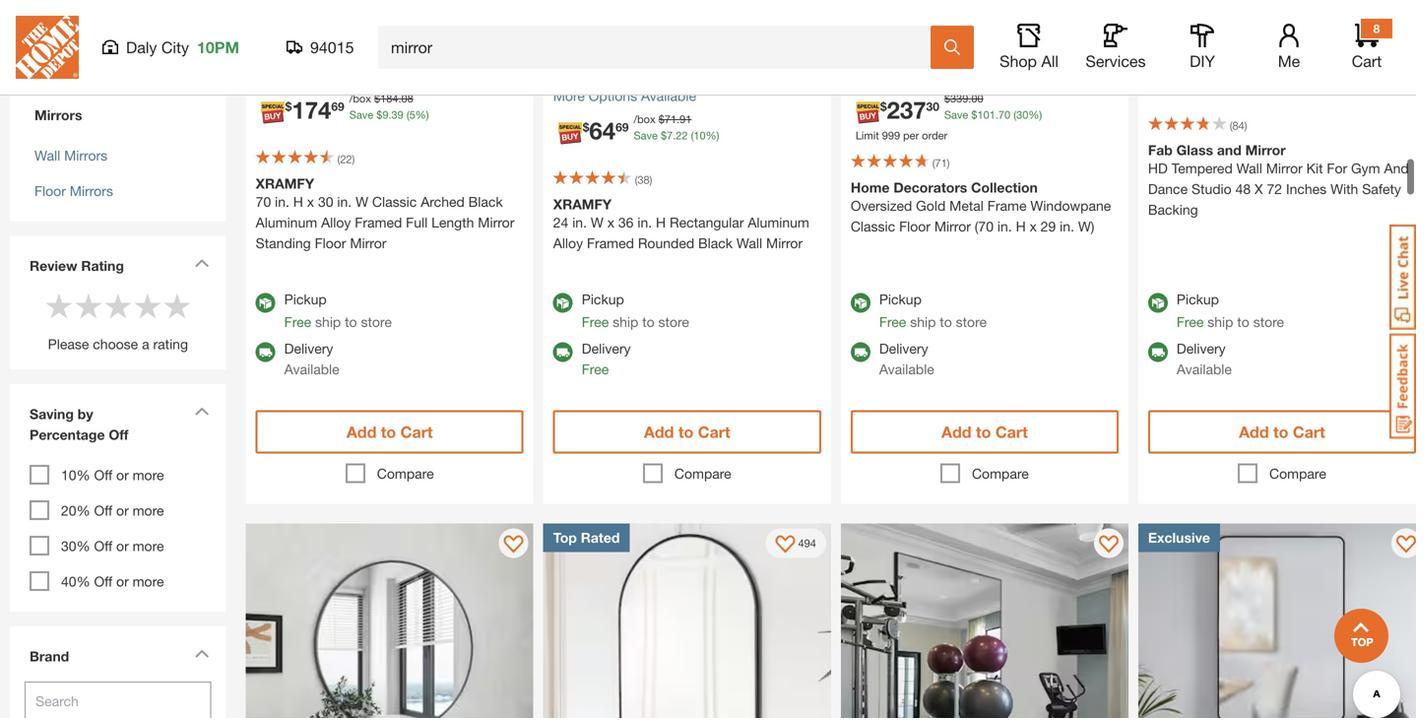 Task type: describe. For each thing, give the bounding box(es) containing it.
cart for 174
[[401, 423, 433, 442]]

percentage
[[30, 427, 105, 443]]

more for 30% off or more
[[133, 538, 164, 554]]

0 vertical spatial options
[[1184, 33, 1233, 50]]

caret icon image for brand
[[195, 650, 210, 658]]

store for 174
[[361, 314, 392, 330]]

all
[[1042, 52, 1059, 70]]

department
[[30, 7, 108, 23]]

saving by percentage off
[[30, 406, 128, 443]]

4 pickup free ship to store from the left
[[1177, 291, 1285, 330]]

add to cart for 64
[[644, 423, 731, 442]]

kit
[[1307, 160, 1324, 176]]

339
[[951, 92, 969, 105]]

save for 64
[[634, 129, 658, 142]]

30 inside xramfy 70 in. h x 30 in. w classic arched black aluminum alloy framed full length mirror standing floor mirror
[[318, 194, 334, 210]]

8
[[1374, 22, 1381, 35]]

by
[[78, 406, 93, 422]]

$ 64 69
[[583, 117, 629, 145]]

$ left 91
[[659, 113, 665, 126]]

home for home decor
[[53, 52, 90, 68]]

windowpane
[[1031, 198, 1112, 214]]

2 available for pickup image from the left
[[1149, 293, 1169, 313]]

or for 10%
[[116, 467, 129, 484]]

10
[[694, 129, 706, 142]]

free for 64
[[582, 314, 609, 330]]

in. right 24
[[573, 215, 587, 231]]

494
[[799, 537, 817, 550]]

00
[[972, 92, 984, 105]]

71 inside /box $ 71 . 91 save $ 7 . 22 ( 10 %)
[[665, 113, 677, 126]]

limit
[[856, 129, 880, 142]]

31.5 in. w x 71 in. h rectangle framed black tempered glass full-length mirror image
[[841, 524, 1129, 718]]

1 horizontal spatial 71
[[936, 157, 948, 170]]

29
[[1041, 218, 1057, 235]]

collection
[[972, 180, 1038, 196]]

64
[[590, 117, 616, 145]]

and
[[1385, 160, 1410, 176]]

diy button
[[1172, 24, 1235, 71]]

tempered
[[1172, 160, 1233, 176]]

fab
[[1149, 142, 1173, 158]]

classic for 237
[[851, 218, 896, 235]]

in. right 36 on the left of the page
[[638, 215, 652, 231]]

gym
[[1352, 160, 1381, 176]]

4 pickup from the left
[[1177, 291, 1220, 308]]

1 horizontal spatial gold image
[[855, 35, 897, 77]]

70 inside the $ 339 . 00 save $ 101 . 70 ( 30 %) limit 999 per order
[[999, 109, 1011, 121]]

pickup for 64
[[582, 291, 625, 308]]

add to cart button for 174
[[256, 411, 524, 454]]

3 star symbol image from the left
[[133, 291, 162, 321]]

the home depot logo image
[[16, 16, 79, 79]]

backing
[[1149, 201, 1199, 218]]

available for pickup image for 174
[[256, 293, 276, 313]]

pickup for 174
[[284, 291, 327, 308]]

home decor
[[53, 52, 131, 68]]

10% off or more link
[[61, 467, 164, 484]]

0 horizontal spatial wall
[[34, 148, 60, 164]]

decorators
[[894, 180, 968, 196]]

star symbol image
[[74, 291, 103, 321]]

562 05
[[1160, 60, 1213, 89]]

aluminum inside xramfy 24 in. w x 36 in. h rectangular aluminum alloy framed rounded black wall mirror
[[748, 215, 810, 231]]

saving by percentage off link
[[20, 394, 216, 460]]

38
[[638, 174, 650, 186]]

1 caret icon image from the top
[[195, 259, 210, 268]]

me button
[[1258, 24, 1321, 71]]

services
[[1086, 52, 1146, 70]]

in. right (70
[[998, 218, 1013, 235]]

add for 64
[[644, 423, 674, 442]]

x inside home decorators collection oversized gold metal frame windowpane classic floor mirror (70 in. h x 29 in. w)
[[1030, 218, 1037, 235]]

1 vertical spatial options
[[589, 88, 638, 104]]

4 store from the left
[[1254, 314, 1285, 330]]

/box $ 71 . 91 save $ 7 . 22 ( 10 %)
[[634, 113, 720, 142]]

36 in. w x 36 in. h round aluminum alloy framed black wall mirror image
[[246, 524, 534, 718]]

please
[[48, 336, 89, 352]]

84
[[1233, 119, 1245, 132]]

frame
[[988, 198, 1027, 214]]

in. up standing
[[275, 194, 290, 210]]

( inside /box $ 71 . 91 save $ 7 . 22 ( 10 %)
[[691, 129, 694, 142]]

5
[[410, 109, 416, 121]]

compare for 237
[[972, 466, 1029, 482]]

medium modern rectangular black framed mirror with rounded corners (22 in. w x 32 in. h) image
[[1139, 524, 1417, 718]]

69 for 174
[[331, 100, 345, 113]]

home decor link
[[53, 50, 131, 71]]

48
[[1236, 181, 1252, 197]]

feedback link image
[[1390, 333, 1417, 439]]

x
[[1255, 181, 1264, 197]]

store for 64
[[659, 314, 690, 330]]

( 22 )
[[338, 153, 355, 166]]

10pm
[[197, 38, 239, 57]]

me
[[1279, 52, 1301, 70]]

arched
[[421, 194, 465, 210]]

in. down ( 22 )
[[337, 194, 352, 210]]

hd tempered wall mirror kit for gym and dance studio 48 x 72 inches with safety backing image
[[1139, 0, 1417, 22]]

delivery for 64
[[582, 341, 631, 357]]

/box for 174
[[350, 92, 371, 105]]

in. right 29
[[1060, 218, 1075, 235]]

off for 20%
[[94, 503, 112, 519]]

30 inside the $ 339 . 00 save $ 101 . 70 ( 30 %) limit 999 per order
[[1017, 109, 1029, 121]]

full
[[406, 215, 428, 231]]

oversized
[[851, 198, 913, 214]]

72
[[1268, 181, 1283, 197]]

( 71 )
[[933, 157, 950, 170]]

free for 237
[[880, 314, 907, 330]]

4 add to cart from the left
[[1240, 423, 1326, 442]]

add for 237
[[942, 423, 972, 442]]

101
[[978, 109, 996, 121]]

2 display image from the left
[[1397, 536, 1417, 555]]

4 add from the left
[[1240, 423, 1270, 442]]

top rated
[[554, 530, 620, 546]]

h inside xramfy 24 in. w x 36 in. h rectangular aluminum alloy framed rounded black wall mirror
[[656, 215, 666, 231]]

94015 button
[[287, 37, 355, 57]]

save for 174
[[350, 109, 374, 121]]

36
[[619, 215, 634, 231]]

with
[[1331, 181, 1359, 197]]

4 ship from the left
[[1208, 314, 1234, 330]]

10% off or more
[[61, 467, 164, 484]]

studio
[[1192, 181, 1232, 197]]

0 horizontal spatial black image
[[260, 35, 302, 77]]

ship for 237
[[911, 314, 936, 330]]

/box for 64
[[634, 113, 656, 126]]

shop all button
[[998, 24, 1061, 71]]

69 for 64
[[616, 120, 629, 134]]

order
[[923, 129, 948, 142]]

mirror inside home decorators collection oversized gold metal frame windowpane classic floor mirror (70 in. h x 29 in. w)
[[935, 218, 971, 235]]

40% off or more
[[61, 574, 164, 590]]

alloy inside xramfy 70 in. h x 30 in. w classic arched black aluminum alloy framed full length mirror standing floor mirror
[[321, 215, 351, 231]]

medium arched black classic accent mirror (35 in. h x 24 in. w) image
[[544, 524, 831, 718]]

available for pickup image for 64
[[554, 293, 573, 313]]

saving
[[30, 406, 74, 422]]

or for 30%
[[116, 538, 129, 554]]

daly
[[126, 38, 157, 57]]

$ left 08
[[374, 92, 380, 105]]

0 vertical spatial more options available link
[[1149, 31, 1417, 52]]

or for 40%
[[116, 574, 129, 590]]

floor mirrors link
[[34, 183, 113, 199]]

494 button
[[766, 529, 827, 558]]

1 vertical spatial more options available link
[[554, 86, 822, 107]]

20%
[[61, 503, 90, 519]]

1 horizontal spatial black image
[[557, 35, 599, 77]]

review
[[30, 258, 77, 274]]

cart for 237
[[996, 423, 1028, 442]]

40% off or more link
[[61, 574, 164, 590]]

standing
[[256, 235, 311, 251]]

) for 174
[[352, 153, 355, 166]]

decor
[[94, 52, 131, 68]]

display image for 31.5 in. w x 71 in. h rectangle framed black tempered glass full-length mirror image
[[1100, 536, 1119, 555]]

w inside xramfy 70 in. h x 30 in. w classic arched black aluminum alloy framed full length mirror standing floor mirror
[[356, 194, 369, 210]]

more for 40% off or more
[[133, 574, 164, 590]]

hd
[[1149, 160, 1168, 176]]

display image for 36 in. w x 36 in. h round aluminum alloy framed black wall mirror image
[[504, 536, 524, 555]]

review rating link
[[30, 256, 157, 277]]

add for 174
[[347, 423, 377, 442]]

exclusive
[[1149, 530, 1211, 546]]



Task type: vqa. For each thing, say whether or not it's contained in the screenshot.
To
yes



Task type: locate. For each thing, give the bounding box(es) containing it.
69 left '7'
[[616, 120, 629, 134]]

999
[[883, 129, 901, 142]]

xramfy 70 in. h x 30 in. w classic arched black aluminum alloy framed full length mirror standing floor mirror
[[256, 176, 515, 251]]

0 vertical spatial mirrors
[[34, 107, 82, 123]]

delivery for 174
[[284, 341, 333, 357]]

off inside saving by percentage off
[[109, 427, 128, 443]]

1 vertical spatial alloy
[[554, 235, 583, 251]]

delivery for 237
[[880, 341, 929, 357]]

$ left 10
[[661, 129, 667, 142]]

$ up 999
[[881, 100, 887, 113]]

1 vertical spatial more options available
[[554, 88, 697, 104]]

gold
[[917, 198, 946, 214]]

1 add from the left
[[347, 423, 377, 442]]

gold image
[[313, 34, 357, 78], [855, 35, 897, 77]]

1 star symbol image from the left
[[44, 291, 74, 321]]

star symbol image up the a
[[133, 291, 162, 321]]

3 delivery from the left
[[880, 341, 929, 357]]

30 down $ 174 69
[[318, 194, 334, 210]]

h down frame at the top of page
[[1016, 218, 1026, 235]]

0 horizontal spatial %)
[[416, 109, 429, 121]]

compare for 64
[[675, 466, 732, 482]]

2 delivery from the left
[[582, 341, 631, 357]]

71 up decorators
[[936, 157, 948, 170]]

%) for 174
[[416, 109, 429, 121]]

2 horizontal spatial black image
[[909, 34, 952, 78]]

or down 30% off or more link
[[116, 574, 129, 590]]

add to cart for 237
[[942, 423, 1028, 442]]

classic up full
[[372, 194, 417, 210]]

rounded
[[638, 235, 695, 251]]

)
[[1245, 119, 1248, 132], [352, 153, 355, 166], [948, 157, 950, 170], [650, 174, 653, 186]]

mirrors down the wall mirrors link
[[70, 183, 113, 199]]

1 pickup from the left
[[284, 291, 327, 308]]

in.
[[275, 194, 290, 210], [337, 194, 352, 210], [573, 215, 587, 231], [638, 215, 652, 231], [998, 218, 1013, 235], [1060, 218, 1075, 235]]

delivery available
[[284, 341, 340, 378], [880, 341, 935, 378], [1177, 341, 1233, 378]]

available shipping image for 237
[[851, 343, 871, 362]]

0 horizontal spatial more options available link
[[554, 86, 822, 107]]

1 horizontal spatial 30
[[927, 100, 940, 113]]

3 add to cart from the left
[[942, 423, 1028, 442]]

2 ship from the left
[[613, 314, 639, 330]]

aluminum right rectangular
[[748, 215, 810, 231]]

4 delivery from the left
[[1177, 341, 1226, 357]]

2 horizontal spatial x
[[1030, 218, 1037, 235]]

x inside xramfy 70 in. h x 30 in. w classic arched black aluminum alloy framed full length mirror standing floor mirror
[[307, 194, 314, 210]]

cart 8
[[1353, 22, 1383, 70]]

pickup
[[284, 291, 327, 308], [582, 291, 625, 308], [880, 291, 922, 308], [1177, 291, 1220, 308]]

alloy inside xramfy 24 in. w x 36 in. h rectangular aluminum alloy framed rounded black wall mirror
[[554, 235, 583, 251]]

) for 64
[[650, 174, 653, 186]]

wall inside fab glass and mirror hd tempered wall mirror kit for gym and dance studio 48 x 72 inches with safety backing
[[1237, 160, 1263, 176]]

star symbol image up rating
[[162, 291, 192, 321]]

1 horizontal spatial %)
[[706, 129, 720, 142]]

1 horizontal spatial more options available link
[[1149, 31, 1417, 52]]

2 compare from the left
[[675, 466, 732, 482]]

classic
[[372, 194, 417, 210], [851, 218, 896, 235]]

w left 36 on the left of the page
[[591, 215, 604, 231]]

h up standing
[[293, 194, 303, 210]]

delivery free
[[582, 341, 631, 378]]

$ left '7'
[[583, 120, 590, 134]]

display image
[[504, 536, 524, 555], [1100, 536, 1119, 555]]

framed down 36 on the left of the page
[[587, 235, 634, 251]]

1 horizontal spatial wall
[[737, 235, 763, 251]]

more for the top more options available link
[[1149, 33, 1180, 50]]

alloy
[[321, 215, 351, 231], [554, 235, 583, 251]]

delivery available for 237
[[880, 341, 935, 378]]

94015
[[310, 38, 354, 57]]

1 horizontal spatial display image
[[1397, 536, 1417, 555]]

20% off or more
[[61, 503, 164, 519]]

%) right the 39
[[416, 109, 429, 121]]

please choose a rating
[[48, 336, 188, 352]]

available shipping image for 64
[[554, 343, 573, 362]]

x for 174
[[307, 194, 314, 210]]

add to cart for 174
[[347, 423, 433, 442]]

24
[[554, 215, 569, 231]]

1 horizontal spatial delivery available
[[880, 341, 935, 378]]

more for 20% off or more
[[133, 503, 164, 519]]

more for 10% off or more
[[133, 467, 164, 484]]

1 horizontal spatial home
[[851, 180, 890, 196]]

$ left 00
[[945, 92, 951, 105]]

22 down $ 174 69
[[340, 153, 352, 166]]

x left 36 on the left of the page
[[608, 215, 615, 231]]

mirrors link
[[30, 105, 207, 126]]

2 aluminum from the left
[[748, 215, 810, 231]]

off right 20% at the bottom of the page
[[94, 503, 112, 519]]

69 inside $ 64 69
[[616, 120, 629, 134]]

0 horizontal spatial more
[[554, 88, 585, 104]]

1 horizontal spatial 70
[[999, 109, 1011, 121]]

1 vertical spatial more
[[554, 88, 585, 104]]

%) inside "/box $ 184 . 08 save $ 9 . 39 ( 5 %)"
[[416, 109, 429, 121]]

/box inside "/box $ 184 . 08 save $ 9 . 39 ( 5 %)"
[[350, 92, 371, 105]]

40%
[[61, 574, 90, 590]]

4 star symbol image from the left
[[162, 291, 192, 321]]

available for pickup image
[[851, 293, 871, 313], [1149, 293, 1169, 313]]

2 vertical spatial mirrors
[[70, 183, 113, 199]]

rectangular
[[670, 215, 744, 231]]

1 horizontal spatial options
[[1184, 33, 1233, 50]]

0 horizontal spatial available for pickup image
[[851, 293, 871, 313]]

1 add to cart button from the left
[[256, 411, 524, 454]]

cart for 64
[[698, 423, 731, 442]]

add to cart
[[347, 423, 433, 442], [644, 423, 731, 442], [942, 423, 1028, 442], [1240, 423, 1326, 442]]

off
[[109, 427, 128, 443], [94, 467, 112, 484], [94, 503, 112, 519], [94, 538, 112, 554], [94, 574, 112, 590]]

black inside xramfy 24 in. w x 36 in. h rectangular aluminum alloy framed rounded black wall mirror
[[699, 235, 733, 251]]

Search text field
[[25, 682, 212, 718]]

mirrors up the wall mirrors link
[[34, 107, 82, 123]]

0 horizontal spatial aluminum
[[256, 215, 317, 231]]

floor down the wall mirrors link
[[34, 183, 66, 199]]

71
[[665, 113, 677, 126], [936, 157, 948, 170]]

free for 174
[[284, 314, 312, 330]]

$ inside $ 174 69
[[285, 100, 292, 113]]

more up 562
[[1149, 33, 1180, 50]]

$ down 00
[[972, 109, 978, 121]]

framed left full
[[355, 215, 402, 231]]

2 available for pickup image from the left
[[554, 293, 573, 313]]

more options available link up 91
[[554, 86, 822, 107]]

3 or from the top
[[116, 538, 129, 554]]

black up the length
[[469, 194, 503, 210]]

( 38 )
[[635, 174, 653, 186]]

aluminum up standing
[[256, 215, 317, 231]]

more options available up diy
[[1149, 33, 1292, 50]]

1 delivery available from the left
[[284, 341, 340, 378]]

xramfy inside xramfy 70 in. h x 30 in. w classic arched black aluminum alloy framed full length mirror standing floor mirror
[[256, 176, 314, 192]]

2 store from the left
[[659, 314, 690, 330]]

save inside "/box $ 184 . 08 save $ 9 . 39 ( 5 %)"
[[350, 109, 374, 121]]

3 ship from the left
[[911, 314, 936, 330]]

2 horizontal spatial wall
[[1237, 160, 1263, 176]]

0 vertical spatial xramfy
[[256, 176, 314, 192]]

more
[[133, 467, 164, 484], [133, 503, 164, 519], [133, 538, 164, 554], [133, 574, 164, 590]]

available
[[1237, 33, 1292, 50], [641, 88, 697, 104], [284, 361, 340, 378], [880, 361, 935, 378], [1177, 361, 1233, 378]]

0 vertical spatial black
[[469, 194, 503, 210]]

30% off or more link
[[61, 538, 164, 554]]

available for pickup image
[[256, 293, 276, 313], [554, 293, 573, 313]]

classic for 174
[[372, 194, 417, 210]]

mirrors for floor
[[70, 183, 113, 199]]

1 vertical spatial 22
[[340, 153, 352, 166]]

0 horizontal spatial black
[[469, 194, 503, 210]]

3 pickup free ship to store from the left
[[880, 291, 987, 330]]

black inside xramfy 70 in. h x 30 in. w classic arched black aluminum alloy framed full length mirror standing floor mirror
[[469, 194, 503, 210]]

0 vertical spatial 70
[[999, 109, 1011, 121]]

70 inside xramfy 70 in. h x 30 in. w classic arched black aluminum alloy framed full length mirror standing floor mirror
[[256, 194, 271, 210]]

$ 339 . 00 save $ 101 . 70 ( 30 %) limit 999 per order
[[856, 92, 1043, 142]]

aluminum inside xramfy 70 in. h x 30 in. w classic arched black aluminum alloy framed full length mirror standing floor mirror
[[256, 215, 317, 231]]

display image inside '494' dropdown button
[[776, 536, 796, 555]]

daly city 10pm
[[126, 38, 239, 57]]

more up 30% off or more link
[[133, 503, 164, 519]]

0 horizontal spatial /box
[[350, 92, 371, 105]]

1 horizontal spatial more
[[1149, 33, 1180, 50]]

4 compare from the left
[[1270, 466, 1327, 482]]

home for home decorators collection oversized gold metal frame windowpane classic floor mirror (70 in. h x 29 in. w)
[[851, 180, 890, 196]]

department link
[[20, 0, 216, 35]]

%) inside /box $ 71 . 91 save $ 7 . 22 ( 10 %)
[[706, 129, 720, 142]]

black image left gold icon
[[557, 35, 599, 77]]

3 caret icon image from the top
[[195, 650, 210, 658]]

4 more from the top
[[133, 574, 164, 590]]

1 delivery from the left
[[284, 341, 333, 357]]

available for pickup image down 24
[[554, 293, 573, 313]]

1 horizontal spatial classic
[[851, 218, 896, 235]]

4 available shipping image from the left
[[1149, 343, 1169, 362]]

more options available link down hd tempered wall mirror kit for gym and dance studio 48 x 72 inches with safety backing image
[[1149, 31, 1417, 52]]

home up the oversized
[[851, 180, 890, 196]]

30
[[927, 100, 940, 113], [1017, 109, 1029, 121], [318, 194, 334, 210]]

0 horizontal spatial 30
[[318, 194, 334, 210]]

0 horizontal spatial 22
[[340, 153, 352, 166]]

add to cart button for 237
[[851, 411, 1119, 454]]

cart
[[1353, 52, 1383, 70], [401, 423, 433, 442], [698, 423, 731, 442], [996, 423, 1028, 442], [1294, 423, 1326, 442]]

1 horizontal spatial more options available
[[1149, 33, 1292, 50]]

0 horizontal spatial display image
[[776, 536, 796, 555]]

1 horizontal spatial available for pickup image
[[1149, 293, 1169, 313]]

options up diy
[[1184, 33, 1233, 50]]

h inside home decorators collection oversized gold metal frame windowpane classic floor mirror (70 in. h x 29 in. w)
[[1016, 218, 1026, 235]]

0 vertical spatial 69
[[331, 100, 345, 113]]

0 vertical spatial w
[[356, 194, 369, 210]]

add
[[347, 423, 377, 442], [644, 423, 674, 442], [942, 423, 972, 442], [1240, 423, 1270, 442]]

69 inside $ 174 69
[[331, 100, 345, 113]]

save left '7'
[[634, 129, 658, 142]]

pickup free ship to store for 237
[[880, 291, 987, 330]]

options up $ 64 69
[[589, 88, 638, 104]]

1 horizontal spatial aluminum
[[748, 215, 810, 231]]

0 horizontal spatial h
[[293, 194, 303, 210]]

pickup down backing
[[1177, 291, 1220, 308]]

1 horizontal spatial display image
[[1100, 536, 1119, 555]]

floor inside home decorators collection oversized gold metal frame windowpane classic floor mirror (70 in. h x 29 in. w)
[[900, 218, 931, 235]]

ship
[[315, 314, 341, 330], [613, 314, 639, 330], [911, 314, 936, 330], [1208, 314, 1234, 330]]

xramfy for 64
[[554, 196, 612, 213]]

more for bottom more options available link
[[554, 88, 585, 104]]

1 horizontal spatial xramfy
[[554, 196, 612, 213]]

black image up 339
[[909, 34, 952, 78]]

0 horizontal spatial xramfy
[[256, 176, 314, 192]]

display image
[[776, 536, 796, 555], [1397, 536, 1417, 555]]

1 horizontal spatial available for pickup image
[[554, 293, 573, 313]]

save left 9
[[350, 109, 374, 121]]

live chat image
[[1390, 225, 1417, 330]]

0 horizontal spatial x
[[307, 194, 314, 210]]

1 horizontal spatial h
[[656, 215, 666, 231]]

0 horizontal spatial gold image
[[313, 34, 357, 78]]

or down 10% off or more link
[[116, 503, 129, 519]]

x inside xramfy 24 in. w x 36 in. h rectangular aluminum alloy framed rounded black wall mirror
[[608, 215, 615, 231]]

display image left exclusive
[[1100, 536, 1119, 555]]

$ inside $ 64 69
[[583, 120, 590, 134]]

1 compare from the left
[[377, 466, 434, 482]]

available shipping image for 174
[[256, 343, 276, 362]]

per
[[904, 129, 920, 142]]

1 store from the left
[[361, 314, 392, 330]]

shop
[[1000, 52, 1038, 70]]

1 aluminum from the left
[[256, 215, 317, 231]]

pickup for 237
[[880, 291, 922, 308]]

off for 30%
[[94, 538, 112, 554]]

/box
[[350, 92, 371, 105], [634, 113, 656, 126]]

ship for 174
[[315, 314, 341, 330]]

( inside "/box $ 184 . 08 save $ 9 . 39 ( 5 %)"
[[407, 109, 410, 121]]

pickup free ship to store for 174
[[284, 291, 392, 330]]

71 left 91
[[665, 113, 677, 126]]

0 vertical spatial framed
[[355, 215, 402, 231]]

more options available link
[[1149, 31, 1417, 52], [554, 86, 822, 107]]

0 vertical spatial /box
[[350, 92, 371, 105]]

91
[[680, 113, 692, 126]]

save down 339
[[945, 109, 969, 121]]

1 horizontal spatial alloy
[[554, 235, 583, 251]]

30%
[[61, 538, 90, 554]]

2 add from the left
[[644, 423, 674, 442]]

off right 40% on the bottom left
[[94, 574, 112, 590]]

%) inside the $ 339 . 00 save $ 101 . 70 ( 30 %) limit 999 per order
[[1029, 109, 1043, 121]]

) for 237
[[948, 157, 950, 170]]

3 pickup from the left
[[880, 291, 922, 308]]

/box $ 184 . 08 save $ 9 . 39 ( 5 %)
[[350, 92, 429, 121]]

2 add to cart button from the left
[[554, 411, 822, 454]]

pickup down standing
[[284, 291, 327, 308]]

home inside home decorators collection oversized gold metal frame windowpane classic floor mirror (70 in. h x 29 in. w)
[[851, 180, 890, 196]]

2 available shipping image from the left
[[554, 343, 573, 362]]

save inside the $ 339 . 00 save $ 101 . 70 ( 30 %) limit 999 per order
[[945, 109, 969, 121]]

$
[[374, 92, 380, 105], [945, 92, 951, 105], [285, 100, 292, 113], [881, 100, 887, 113], [377, 109, 383, 121], [972, 109, 978, 121], [659, 113, 665, 126], [583, 120, 590, 134], [661, 129, 667, 142]]

/box right $ 64 69
[[634, 113, 656, 126]]

4 or from the top
[[116, 574, 129, 590]]

%) right '7'
[[706, 129, 720, 142]]

2 caret icon image from the top
[[195, 407, 210, 416]]

wall mirrors link
[[34, 148, 108, 164]]

0 horizontal spatial options
[[589, 88, 638, 104]]

pickup down the oversized
[[880, 291, 922, 308]]

off for 40%
[[94, 574, 112, 590]]

0 horizontal spatial delivery available
[[284, 341, 340, 378]]

pickup up delivery free
[[582, 291, 625, 308]]

2 display image from the left
[[1100, 536, 1119, 555]]

1 or from the top
[[116, 467, 129, 484]]

2 horizontal spatial %)
[[1029, 109, 1043, 121]]

0 vertical spatial 22
[[676, 129, 688, 142]]

0 vertical spatial 71
[[665, 113, 677, 126]]

xramfy up 24
[[554, 196, 612, 213]]

x left 29
[[1030, 218, 1037, 235]]

0 vertical spatial more
[[1149, 33, 1180, 50]]

home decorators collection oversized gold metal frame windowpane classic floor mirror (70 in. h x 29 in. w)
[[851, 180, 1112, 235]]

display image left 'top'
[[504, 536, 524, 555]]

pickup free ship to store for 64
[[582, 291, 690, 330]]

( 84 )
[[1231, 119, 1248, 132]]

to
[[345, 314, 357, 330], [643, 314, 655, 330], [940, 314, 953, 330], [1238, 314, 1250, 330], [381, 423, 396, 442], [679, 423, 694, 442], [976, 423, 992, 442], [1274, 423, 1289, 442]]

safety
[[1363, 181, 1402, 197]]

174
[[292, 96, 331, 124]]

2 horizontal spatial delivery available
[[1177, 341, 1233, 378]]

brand link
[[20, 637, 216, 682]]

0 horizontal spatial save
[[350, 109, 374, 121]]

1 horizontal spatial save
[[634, 129, 658, 142]]

for
[[1328, 160, 1348, 176]]

$ left the 39
[[377, 109, 383, 121]]

more up 40% off or more
[[133, 538, 164, 554]]

1 horizontal spatial 69
[[616, 120, 629, 134]]

1 vertical spatial xramfy
[[554, 196, 612, 213]]

%) right 101
[[1029, 109, 1043, 121]]

caret icon image for saving by percentage off
[[195, 407, 210, 416]]

w left arched
[[356, 194, 369, 210]]

1 horizontal spatial x
[[608, 215, 615, 231]]

( inside the $ 339 . 00 save $ 101 . 70 ( 30 %) limit 999 per order
[[1014, 109, 1017, 121]]

2 add to cart from the left
[[644, 423, 731, 442]]

services button
[[1085, 24, 1148, 71]]

1 available for pickup image from the left
[[256, 293, 276, 313]]

diy
[[1190, 52, 1216, 70]]

7
[[667, 129, 673, 142]]

gold image up $ 174 69
[[313, 34, 357, 78]]

wall up 'floor mirrors'
[[34, 148, 60, 164]]

1 pickup free ship to store from the left
[[284, 291, 392, 330]]

1 display image from the left
[[504, 536, 524, 555]]

2 or from the top
[[116, 503, 129, 519]]

1 horizontal spatial floor
[[315, 235, 346, 251]]

0 horizontal spatial w
[[356, 194, 369, 210]]

237
[[887, 96, 927, 124]]

mirrors for wall
[[64, 148, 108, 164]]

1 add to cart from the left
[[347, 423, 433, 442]]

2 horizontal spatial save
[[945, 109, 969, 121]]

framed inside xramfy 70 in. h x 30 in. w classic arched black aluminum alloy framed full length mirror standing floor mirror
[[355, 215, 402, 231]]

0 horizontal spatial 69
[[331, 100, 345, 113]]

wall inside xramfy 24 in. w x 36 in. h rectangular aluminum alloy framed rounded black wall mirror
[[737, 235, 763, 251]]

22 inside /box $ 71 . 91 save $ 7 . 22 ( 10 %)
[[676, 129, 688, 142]]

floor down gold
[[900, 218, 931, 235]]

more options available for bottom more options available link
[[554, 88, 697, 104]]

city
[[161, 38, 189, 57]]

3 more from the top
[[133, 538, 164, 554]]

0 horizontal spatial more options available
[[554, 88, 697, 104]]

1 vertical spatial caret icon image
[[195, 407, 210, 416]]

1 more from the top
[[133, 467, 164, 484]]

10%
[[61, 467, 90, 484]]

floor mirrors
[[34, 183, 113, 199]]

3 available shipping image from the left
[[851, 343, 871, 362]]

or up the 20% off or more link on the left bottom of page
[[116, 467, 129, 484]]

0 horizontal spatial display image
[[504, 536, 524, 555]]

xramfy 24 in. w x 36 in. h rectangular aluminum alloy framed rounded black wall mirror
[[554, 196, 810, 251]]

off right 30%
[[94, 538, 112, 554]]

free inside delivery free
[[582, 361, 609, 378]]

classic inside home decorators collection oversized gold metal frame windowpane classic floor mirror (70 in. h x 29 in. w)
[[851, 218, 896, 235]]

x up standing
[[307, 194, 314, 210]]

What can we help you find today? search field
[[391, 27, 930, 68]]

ship for 64
[[613, 314, 639, 330]]

add to cart button
[[256, 411, 524, 454], [554, 411, 822, 454], [851, 411, 1119, 454], [1149, 411, 1417, 454]]

gold image
[[611, 34, 655, 78]]

(70
[[975, 218, 994, 235]]

0 horizontal spatial classic
[[372, 194, 417, 210]]

star symbol image
[[44, 291, 74, 321], [103, 291, 133, 321], [133, 291, 162, 321], [162, 291, 192, 321]]

wall up 48
[[1237, 160, 1263, 176]]

4 add to cart button from the left
[[1149, 411, 1417, 454]]

more options available for the top more options available link
[[1149, 33, 1292, 50]]

/box left 184
[[350, 92, 371, 105]]

rated
[[581, 530, 620, 546]]

xramfy for 174
[[256, 176, 314, 192]]

store for 237
[[956, 314, 987, 330]]

3 compare from the left
[[972, 466, 1029, 482]]

1 available shipping image from the left
[[256, 343, 276, 362]]

22 right '7'
[[676, 129, 688, 142]]

20% off or more link
[[61, 503, 164, 519]]

30 left 339
[[927, 100, 940, 113]]

black image left the 94015
[[260, 35, 302, 77]]

0 vertical spatial caret icon image
[[195, 259, 210, 268]]

1 vertical spatial home
[[851, 180, 890, 196]]

184
[[380, 92, 399, 105]]

xramfy up standing
[[256, 176, 314, 192]]

3 store from the left
[[956, 314, 987, 330]]

xramfy inside xramfy 24 in. w x 36 in. h rectangular aluminum alloy framed rounded black wall mirror
[[554, 196, 612, 213]]

1 horizontal spatial 22
[[676, 129, 688, 142]]

h inside xramfy 70 in. h x 30 in. w classic arched black aluminum alloy framed full length mirror standing floor mirror
[[293, 194, 303, 210]]

free
[[284, 314, 312, 330], [582, 314, 609, 330], [880, 314, 907, 330], [1177, 314, 1204, 330], [582, 361, 609, 378]]

70 up standing
[[256, 194, 271, 210]]

available for pickup image down standing
[[256, 293, 276, 313]]

30% off or more
[[61, 538, 164, 554]]

2 delivery available from the left
[[880, 341, 935, 378]]

or up 40% off or more
[[116, 538, 129, 554]]

0 horizontal spatial available for pickup image
[[256, 293, 276, 313]]

off up 10% off or more link
[[109, 427, 128, 443]]

0 horizontal spatial alloy
[[321, 215, 351, 231]]

more up the 20% off or more link on the left bottom of page
[[133, 467, 164, 484]]

w)
[[1079, 218, 1095, 235]]

%) for 64
[[706, 129, 720, 142]]

1 vertical spatial /box
[[634, 113, 656, 126]]

0 horizontal spatial home
[[53, 52, 90, 68]]

more
[[1149, 33, 1180, 50], [554, 88, 585, 104]]

30 inside $ 237 30
[[927, 100, 940, 113]]

w inside xramfy 24 in. w x 36 in. h rectangular aluminum alloy framed rounded black wall mirror
[[591, 215, 604, 231]]

0 horizontal spatial floor
[[34, 183, 66, 199]]

save inside /box $ 71 . 91 save $ 7 . 22 ( 10 %)
[[634, 129, 658, 142]]

star symbol image up 'please'
[[44, 291, 74, 321]]

floor right standing
[[315, 235, 346, 251]]

fab glass and mirror hd tempered wall mirror kit for gym and dance studio 48 x 72 inches with safety backing
[[1149, 142, 1410, 218]]

1 vertical spatial w
[[591, 215, 604, 231]]

0 vertical spatial classic
[[372, 194, 417, 210]]

gold image up the 237
[[855, 35, 897, 77]]

1 vertical spatial framed
[[587, 235, 634, 251]]

mirrors up 'floor mirrors'
[[64, 148, 108, 164]]

alloy down 24
[[554, 235, 583, 251]]

h up rounded
[[656, 215, 666, 231]]

1 ship from the left
[[315, 314, 341, 330]]

star symbol image up please choose a rating
[[103, 291, 133, 321]]

1 vertical spatial 70
[[256, 194, 271, 210]]

2 pickup free ship to store from the left
[[582, 291, 690, 330]]

3 delivery available from the left
[[1177, 341, 1233, 378]]

2 horizontal spatial h
[[1016, 218, 1026, 235]]

1 display image from the left
[[776, 536, 796, 555]]

wall down rectangular
[[737, 235, 763, 251]]

floor inside xramfy 70 in. h x 30 in. w classic arched black aluminum alloy framed full length mirror standing floor mirror
[[315, 235, 346, 251]]

a
[[142, 336, 149, 352]]

delivery
[[284, 341, 333, 357], [582, 341, 631, 357], [880, 341, 929, 357], [1177, 341, 1226, 357]]

xramfy
[[256, 176, 314, 192], [554, 196, 612, 213]]

off for 10%
[[94, 467, 112, 484]]

2 more from the top
[[133, 503, 164, 519]]

2 vertical spatial caret icon image
[[195, 650, 210, 658]]

alloy down ( 22 )
[[321, 215, 351, 231]]

69 left 9
[[331, 100, 345, 113]]

/box inside /box $ 71 . 91 save $ 7 . 22 ( 10 %)
[[634, 113, 656, 126]]

1 vertical spatial mirrors
[[64, 148, 108, 164]]

2 star symbol image from the left
[[103, 291, 133, 321]]

0 horizontal spatial 71
[[665, 113, 677, 126]]

choose
[[93, 336, 138, 352]]

framed inside xramfy 24 in. w x 36 in. h rectangular aluminum alloy framed rounded black wall mirror
[[587, 235, 634, 251]]

home
[[53, 52, 90, 68], [851, 180, 890, 196]]

1 vertical spatial 69
[[616, 120, 629, 134]]

1 vertical spatial 71
[[936, 157, 948, 170]]

$ inside $ 237 30
[[881, 100, 887, 113]]

1 available for pickup image from the left
[[851, 293, 871, 313]]

available shipping image
[[256, 343, 276, 362], [554, 343, 573, 362], [851, 343, 871, 362], [1149, 343, 1169, 362]]

or for 20%
[[116, 503, 129, 519]]

0 vertical spatial home
[[53, 52, 90, 68]]

2 pickup from the left
[[582, 291, 625, 308]]

0 vertical spatial alloy
[[321, 215, 351, 231]]

mirror inside xramfy 24 in. w x 36 in. h rectangular aluminum alloy framed rounded black wall mirror
[[767, 235, 803, 251]]

delivery available for 174
[[284, 341, 340, 378]]

black image
[[909, 34, 952, 78], [260, 35, 302, 77], [557, 35, 599, 77]]

$ 237 30
[[881, 96, 940, 124]]

1 horizontal spatial w
[[591, 215, 604, 231]]

3 add to cart button from the left
[[851, 411, 1119, 454]]

x for 64
[[608, 215, 615, 231]]

more down 30% off or more link
[[133, 574, 164, 590]]

brand
[[30, 649, 69, 665]]

off right the 10%
[[94, 467, 112, 484]]

3 add from the left
[[942, 423, 972, 442]]

2 horizontal spatial floor
[[900, 218, 931, 235]]

caret icon image inside saving by percentage off link
[[195, 407, 210, 416]]

1 vertical spatial black
[[699, 235, 733, 251]]

home left decor
[[53, 52, 90, 68]]

caret icon image
[[195, 259, 210, 268], [195, 407, 210, 416], [195, 650, 210, 658]]

$ down 94015 button
[[285, 100, 292, 113]]

caret icon image inside brand link
[[195, 650, 210, 658]]

30 right 101
[[1017, 109, 1029, 121]]

black down rectangular
[[699, 235, 733, 251]]

classic inside xramfy 70 in. h x 30 in. w classic arched black aluminum alloy framed full length mirror standing floor mirror
[[372, 194, 417, 210]]

compare for 174
[[377, 466, 434, 482]]

more options available up $ 64 69
[[554, 88, 697, 104]]

add to cart button for 64
[[554, 411, 822, 454]]



